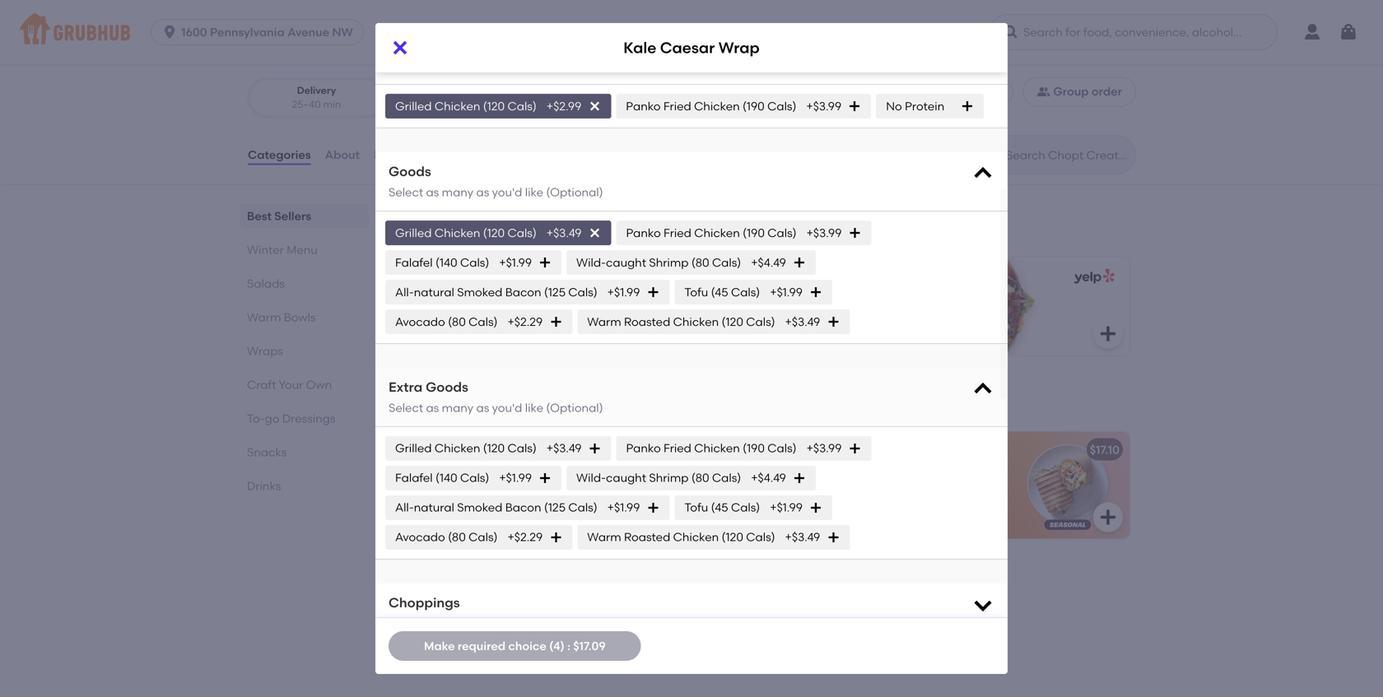 Task type: vqa. For each thing, say whether or not it's contained in the screenshot.


Task type: locate. For each thing, give the bounding box(es) containing it.
1 vertical spatial (45
[[711, 501, 728, 515]]

romaine down 'spicy jalapeño goddess salad'
[[504, 516, 551, 530]]

0 vertical spatial salad
[[875, 301, 908, 315]]

as
[[426, 185, 439, 199], [476, 185, 489, 199], [426, 401, 439, 415], [476, 401, 489, 415], [426, 617, 439, 631], [476, 617, 489, 631]]

your for craft your own
[[279, 378, 303, 392]]

1 horizontal spatial and
[[922, 516, 945, 530]]

2 like from the top
[[525, 401, 543, 415]]

1 horizontal spatial salad
[[875, 301, 908, 315]]

1 fresh from the left
[[530, 466, 557, 480]]

1 caught from the top
[[606, 255, 646, 269]]

1 horizontal spatial craft
[[786, 301, 816, 315]]

best sellers
[[247, 209, 311, 223]]

1 horizontal spatial winter
[[402, 393, 460, 414]]

cilantro for salad
[[481, 533, 524, 547]]

2 shrimp from the top
[[649, 471, 689, 485]]

1 horizontal spatial spicy
[[784, 443, 815, 457]]

choice
[[508, 639, 546, 653]]

1 vertical spatial bacon
[[505, 501, 541, 515]]

1 min from the left
[[323, 99, 341, 110]]

1 horizontal spatial cheese,
[[886, 500, 929, 514]]

like up grubhub
[[525, 185, 543, 199]]

svg image
[[161, 24, 178, 40], [1003, 24, 1019, 40], [930, 85, 943, 98], [588, 100, 601, 113], [961, 100, 974, 113], [848, 226, 861, 240], [793, 256, 806, 269], [549, 315, 563, 328], [827, 315, 840, 328], [848, 442, 861, 455], [809, 501, 822, 514], [1098, 507, 1118, 527], [549, 531, 563, 544]]

1 $17.10 from the left
[[721, 443, 751, 457]]

0 vertical spatial avocado (80 cals)
[[395, 315, 498, 329]]

bacon down 'spicy jalapeño goddess salad'
[[505, 501, 541, 515]]

1 +$4.49 from the top
[[751, 255, 786, 269]]

romaine down spicy jalapeño goddess wrap
[[873, 516, 920, 530]]

1 goddess from the left
[[506, 443, 556, 457]]

2 natural from the top
[[414, 501, 454, 515]]

1 jalapeño from the left
[[449, 443, 503, 457]]

yelp image for kale caesar wrap
[[702, 269, 746, 284]]

2 black from the left
[[784, 483, 815, 497]]

0 vertical spatial +$3.99
[[806, 99, 842, 113]]

goddess for wrap
[[874, 443, 925, 457]]

kale
[[623, 39, 656, 57], [417, 301, 442, 315]]

min
[[323, 99, 341, 110], [485, 99, 503, 110]]

shrimp for extra goods
[[649, 471, 689, 485]]

natural for goods
[[414, 501, 454, 515]]

2 you'd from the top
[[492, 401, 522, 415]]

2 spicy from the left
[[784, 443, 815, 457]]

(125 for select
[[544, 285, 566, 299]]

make required choice (4) : $17.09
[[424, 639, 606, 653]]

+ inside craft your own salad $10.96 +
[[820, 321, 827, 335]]

(140 down ordered
[[436, 255, 457, 269]]

0 vertical spatial tofu (45 cals)
[[684, 285, 760, 299]]

1 blend from the left
[[526, 533, 558, 547]]

1 horizontal spatial &
[[838, 533, 847, 547]]

cotija for wrap
[[851, 500, 883, 514]]

0 vertical spatial all-natural smoked bacon (125 cals)
[[395, 285, 597, 299]]

2 +$2.29 from the top
[[507, 530, 543, 544]]

(190
[[743, 99, 765, 113], [743, 226, 765, 240], [743, 441, 765, 455]]

2 chips, from the left
[[784, 516, 816, 530]]

sellers down categories button
[[274, 209, 311, 223]]

1 like from the top
[[525, 185, 543, 199]]

winter menu up 'spicy jalapeño goddess salad'
[[402, 393, 511, 414]]

3 +$3.99 from the top
[[806, 441, 842, 455]]

1 chicken, from the left
[[481, 466, 527, 480]]

fresh
[[530, 466, 557, 480], [899, 466, 926, 480]]

1 horizontal spatial your
[[818, 301, 843, 315]]

0 vertical spatial (190
[[743, 99, 765, 113]]

1 horizontal spatial cotija
[[851, 500, 883, 514]]

grilled chicken (120 cals) for extra goods
[[395, 441, 537, 455]]

tofu for extra goods
[[684, 501, 708, 515]]

avocado up 'choppings'
[[395, 530, 445, 544]]

chicken,
[[481, 466, 527, 480], [849, 466, 896, 480]]

(optional) for goods
[[546, 185, 603, 199]]

1 vertical spatial fried
[[664, 226, 691, 240]]

select inside choppings select as many as you'd like (optional)
[[389, 617, 423, 631]]

wrap inside kale caesar wrap $10.61 +
[[489, 301, 521, 315]]

1 vertical spatial avocado (80 cals)
[[395, 530, 498, 544]]

you'd up make required choice (4) : $17.09
[[492, 617, 522, 631]]

0 horizontal spatial radish,
[[560, 466, 597, 480]]

2 (optional) from the top
[[546, 401, 603, 415]]

1 yelp image from the left
[[702, 269, 746, 284]]

(363)
[[283, 25, 311, 39]]

select down pick
[[389, 59, 423, 73]]

0 vertical spatial caesar
[[660, 39, 715, 57]]

(120 right 10–20
[[483, 99, 505, 113]]

1 panko fried chicken (190 cals) from the top
[[626, 99, 796, 113]]

bacon for goods
[[505, 501, 541, 515]]

+$4.49 for extra goods
[[751, 471, 786, 485]]

0 vertical spatial all-
[[395, 285, 414, 299]]

cheese, for salad
[[517, 500, 560, 514]]

panko fried chicken, fresh radish, black beans, spicy pickled vegetables, cotija cheese, tortilla chips, scallions, romaine and cabbage & cilantro blend down spicy jalapeño goddess wrap
[[784, 466, 967, 547]]

menu up 'spicy jalapeño goddess salad'
[[464, 393, 511, 414]]

0 vertical spatial (140
[[436, 255, 457, 269]]

warm roasted chicken (120 cals)
[[587, 315, 775, 329], [587, 530, 775, 544]]

(120 left $10.96
[[722, 315, 743, 329]]

good food
[[349, 27, 400, 39]]

1 spicy from the left
[[415, 443, 446, 457]]

2 wild- from the top
[[576, 471, 606, 485]]

2 vertical spatial +$3.99
[[806, 441, 842, 455]]

(optional) inside goods select as many as you'd like (optional)
[[546, 185, 603, 199]]

scallions, down spicy jalapeño goddess wrap
[[819, 516, 870, 530]]

+ inside kale caesar wrap $10.61 +
[[450, 321, 456, 335]]

fresh for salad
[[530, 466, 557, 480]]

spicy down 'spicy jalapeño goddess salad'
[[489, 483, 518, 497]]

all-natural smoked bacon (125 cals) for select
[[395, 285, 597, 299]]

protein inside pick a protein select one
[[433, 37, 479, 53]]

0 vertical spatial roasted
[[624, 315, 670, 329]]

like up choice
[[525, 617, 543, 631]]

(optional) inside choppings select as many as you'd like (optional)
[[546, 617, 603, 631]]

winter up salads
[[247, 243, 284, 257]]

2 vertical spatial panko fried chicken (190 cals)
[[626, 441, 797, 455]]

(140 for goods
[[436, 471, 457, 485]]

0 vertical spatial protein
[[433, 37, 479, 53]]

1 horizontal spatial min
[[485, 99, 503, 110]]

1 vertical spatial winter
[[402, 393, 460, 414]]

select down 'choppings'
[[389, 617, 423, 631]]

1 vertical spatial tofu
[[684, 501, 708, 515]]

2 vertical spatial grilled
[[395, 441, 432, 455]]

2 $17.10 from the left
[[1090, 443, 1120, 457]]

like inside "extra goods select as many as you'd like (optional)"
[[525, 401, 543, 415]]

1 beans, from the left
[[449, 483, 486, 497]]

0 vertical spatial winter
[[247, 243, 284, 257]]

craft for craft your own
[[247, 378, 276, 392]]

pickled down 'spicy jalapeño goddess salad'
[[520, 483, 561, 497]]

scallions, for spicy jalapeño goddess salad
[[450, 516, 501, 530]]

cabbage
[[415, 533, 467, 547], [784, 533, 835, 547]]

tortilla
[[563, 500, 599, 514], [931, 500, 967, 514]]

grilled down extra
[[395, 441, 432, 455]]

delivery 25–40 min
[[292, 84, 341, 110]]

many up 'spicy jalapeño goddess salad'
[[442, 401, 473, 415]]

grilled for extra
[[395, 441, 432, 455]]

falafel
[[395, 255, 433, 269], [395, 471, 433, 485]]

1 horizontal spatial wrap
[[719, 39, 760, 57]]

yelp image
[[702, 269, 746, 284], [1071, 269, 1115, 284]]

3 like from the top
[[525, 617, 543, 631]]

1 avocado from the top
[[395, 315, 445, 329]]

many inside choppings select as many as you'd like (optional)
[[442, 617, 473, 631]]

(80
[[691, 255, 709, 269], [448, 315, 466, 329], [691, 471, 709, 485], [448, 530, 466, 544]]

0 horizontal spatial cilantro
[[481, 533, 524, 547]]

3 many from the top
[[442, 617, 473, 631]]

2 romaine from the left
[[873, 516, 920, 530]]

spicy
[[489, 483, 518, 497], [858, 483, 886, 497]]

all-
[[395, 285, 414, 299], [395, 501, 414, 515]]

cheese, for wrap
[[886, 500, 929, 514]]

1 (125 from the top
[[544, 285, 566, 299]]

fried
[[663, 99, 691, 113], [664, 226, 691, 240], [664, 441, 691, 455]]

4 select from the top
[[389, 617, 423, 631]]

many inside goods select as many as you'd like (optional)
[[442, 185, 473, 199]]

2 falafel (140 cals) from the top
[[395, 471, 489, 485]]

1 vertical spatial warm roasted chicken (120 cals)
[[587, 530, 775, 544]]

option group
[[247, 77, 529, 119]]

black
[[415, 483, 446, 497], [784, 483, 815, 497]]

beans, down spicy jalapeño goddess wrap
[[817, 483, 855, 497]]

2 and from the left
[[922, 516, 945, 530]]

0 horizontal spatial protein
[[433, 37, 479, 53]]

1 horizontal spatial beans,
[[817, 483, 855, 497]]

pennsylvania
[[210, 25, 285, 39]]

avocado (80 cals) up extra
[[395, 315, 498, 329]]

caught
[[606, 255, 646, 269], [606, 471, 646, 485]]

2 roasted from the top
[[624, 530, 670, 544]]

1 vertical spatial falafel
[[395, 471, 433, 485]]

2 smoked from the top
[[457, 501, 503, 515]]

svg image inside schedule button
[[930, 85, 943, 98]]

0 vertical spatial avocado
[[395, 315, 445, 329]]

own for craft your own salad $10.96 +
[[846, 301, 872, 315]]

kale for kale caesar wrap $10.61 +
[[417, 301, 442, 315]]

2 all- from the top
[[395, 501, 414, 515]]

like up 'spicy jalapeño goddess salad'
[[525, 401, 543, 415]]

1 vertical spatial you'd
[[492, 401, 522, 415]]

wild- for select
[[576, 255, 606, 269]]

1 vertical spatial like
[[525, 401, 543, 415]]

falafel (140 cals)
[[395, 255, 489, 269], [395, 471, 489, 485]]

2 scallions, from the left
[[819, 516, 870, 530]]

wild-
[[576, 255, 606, 269], [576, 471, 606, 485]]

1 & from the left
[[469, 533, 478, 547]]

0 vertical spatial caught
[[606, 255, 646, 269]]

caesar
[[660, 39, 715, 57], [445, 301, 487, 315]]

1 (45 from the top
[[711, 285, 728, 299]]

many up make
[[442, 617, 473, 631]]

protein right 'no' at the right top of the page
[[905, 99, 945, 113]]

2 + from the left
[[820, 321, 827, 335]]

2 cheese, from the left
[[886, 500, 929, 514]]

panko fried chicken, fresh radish, black beans, spicy pickled vegetables, cotija cheese, tortilla chips, scallions, romaine and cabbage & cilantro blend down 'spicy jalapeño goddess salad'
[[415, 466, 599, 547]]

radish, down 'spicy jalapeño goddess salad'
[[560, 466, 597, 480]]

best for best sellers
[[247, 209, 272, 223]]

0 vertical spatial wrap
[[719, 39, 760, 57]]

caesar for kale caesar wrap
[[660, 39, 715, 57]]

•
[[449, 99, 453, 110]]

main navigation navigation
[[0, 0, 1383, 64]]

beans, for spicy jalapeño goddess wrap
[[817, 483, 855, 497]]

0 vertical spatial own
[[846, 301, 872, 315]]

3 grilled chicken (120 cals) from the top
[[395, 441, 537, 455]]

select down 'reviews' button
[[389, 185, 423, 199]]

best up most
[[402, 205, 440, 226]]

1 vertical spatial +$4.49
[[751, 471, 786, 485]]

1 horizontal spatial $17.10
[[1090, 443, 1120, 457]]

no
[[886, 99, 902, 113]]

cals)
[[508, 99, 537, 113], [767, 99, 796, 113], [508, 226, 537, 240], [768, 226, 797, 240], [460, 255, 489, 269], [712, 255, 741, 269], [568, 285, 597, 299], [731, 285, 760, 299], [469, 315, 498, 329], [746, 315, 775, 329], [508, 441, 537, 455], [768, 441, 797, 455], [460, 471, 489, 485], [712, 471, 741, 485], [568, 501, 597, 515], [731, 501, 760, 515], [469, 530, 498, 544], [746, 530, 775, 544]]

1 vertical spatial wild-caught shrimp (80 cals)
[[576, 471, 741, 485]]

pickled for salad
[[520, 483, 561, 497]]

2 fresh from the left
[[899, 466, 926, 480]]

0 horizontal spatial goddess
[[506, 443, 556, 457]]

1 horizontal spatial yelp image
[[1071, 269, 1115, 284]]

1 vertical spatial (125
[[544, 501, 566, 515]]

1 vegetables, from the left
[[415, 500, 480, 514]]

1 all- from the top
[[395, 285, 414, 299]]

chips,
[[415, 516, 448, 530], [784, 516, 816, 530]]

(120 right ordered
[[483, 226, 505, 240]]

svg image inside main navigation navigation
[[1339, 22, 1358, 42]]

no protein
[[886, 99, 945, 113]]

own for craft your own
[[306, 378, 332, 392]]

1 vertical spatial salad
[[558, 443, 591, 457]]

0 vertical spatial like
[[525, 185, 543, 199]]

goods right extra
[[426, 379, 468, 395]]

1 +$2.29 from the top
[[507, 315, 543, 329]]

1 horizontal spatial radish,
[[929, 466, 966, 480]]

1 vertical spatial (optional)
[[546, 401, 603, 415]]

1 select from the top
[[389, 59, 423, 73]]

2 (125 from the top
[[544, 501, 566, 515]]

$17.10 for salad
[[721, 443, 751, 457]]

(120
[[483, 99, 505, 113], [483, 226, 505, 240], [722, 315, 743, 329], [483, 441, 505, 455], [722, 530, 743, 544]]

25–40
[[292, 99, 321, 110]]

panko
[[626, 99, 661, 113], [626, 226, 661, 240], [626, 441, 661, 455], [415, 466, 450, 480], [784, 466, 819, 480]]

1 vertical spatial all-
[[395, 501, 414, 515]]

1 cilantro from the left
[[481, 533, 524, 547]]

0 vertical spatial craft
[[786, 301, 816, 315]]

1 radish, from the left
[[560, 466, 597, 480]]

0 vertical spatial you'd
[[492, 185, 522, 199]]

1 spicy from the left
[[489, 483, 518, 497]]

(45 for goods
[[711, 285, 728, 299]]

cabbage for spicy jalapeño goddess wrap
[[784, 533, 835, 547]]

1 vertical spatial falafel (140 cals)
[[395, 471, 489, 485]]

1 you'd from the top
[[492, 185, 522, 199]]

fresh down spicy jalapeño goddess wrap
[[899, 466, 926, 480]]

2 beans, from the left
[[817, 483, 855, 497]]

2 vegetables, from the left
[[784, 500, 849, 514]]

own
[[846, 301, 872, 315], [306, 378, 332, 392]]

wrap for kale caesar wrap
[[719, 39, 760, 57]]

pickled down spicy jalapeño goddess wrap
[[889, 483, 930, 497]]

& for spicy jalapeño goddess salad
[[469, 533, 478, 547]]

you'd inside "extra goods select as many as you'd like (optional)"
[[492, 401, 522, 415]]

blend
[[526, 533, 558, 547], [895, 533, 927, 547]]

min right 10–20
[[485, 99, 503, 110]]

2 vertical spatial wrap
[[927, 443, 958, 457]]

1 bacon from the top
[[505, 285, 541, 299]]

beans, for spicy jalapeño goddess salad
[[449, 483, 486, 497]]

as up 'spicy jalapeño goddess salad'
[[476, 401, 489, 415]]

best
[[402, 205, 440, 226], [247, 209, 272, 223]]

(140 for select
[[436, 255, 457, 269]]

tofu (45 cals) for extra goods
[[684, 501, 760, 515]]

+$2.29 up "extra goods select as many as you'd like (optional)"
[[507, 315, 543, 329]]

2 cilantro from the left
[[850, 533, 892, 547]]

spicy jalapeño goddess salad
[[415, 443, 591, 457]]

falafel (140 cals) down 'spicy jalapeño goddess salad'
[[395, 471, 489, 485]]

protein up 'one'
[[433, 37, 479, 53]]

like inside choppings select as many as you'd like (optional)
[[525, 617, 543, 631]]

1 fried from the left
[[452, 466, 478, 480]]

your up $10.96
[[818, 301, 843, 315]]

fried for spicy jalapeño goddess wrap
[[821, 466, 847, 480]]

pick a protein select one
[[389, 37, 479, 73]]

and for wrap
[[922, 516, 945, 530]]

3 select from the top
[[389, 401, 423, 415]]

avocado for select
[[395, 315, 445, 329]]

panko fried chicken (190 cals) for extra goods
[[626, 441, 797, 455]]

0 horizontal spatial winter menu
[[247, 243, 318, 257]]

warm roasted chicken (120 cals) for goods
[[587, 530, 775, 544]]

1 wild- from the top
[[576, 255, 606, 269]]

1 vertical spatial +$3.99
[[806, 226, 842, 240]]

as up most
[[426, 185, 439, 199]]

grilled left "on"
[[395, 226, 432, 240]]

vegetables, for spicy jalapeño goddess salad
[[415, 500, 480, 514]]

own inside craft your own salad $10.96 +
[[846, 301, 872, 315]]

avenue
[[287, 25, 329, 39]]

1 horizontal spatial own
[[846, 301, 872, 315]]

chicken, down spicy jalapeño goddess wrap
[[849, 466, 896, 480]]

vegetables, for spicy jalapeño goddess wrap
[[784, 500, 849, 514]]

2 vertical spatial (190
[[743, 441, 765, 455]]

your inside craft your own salad $10.96 +
[[818, 301, 843, 315]]

shrimp for goods
[[649, 255, 689, 269]]

option group containing delivery 25–40 min
[[247, 77, 529, 119]]

winter down $10.61
[[402, 393, 460, 414]]

radish, for salad
[[560, 466, 597, 480]]

fried
[[452, 466, 478, 480], [821, 466, 847, 480]]

2 select from the top
[[389, 185, 423, 199]]

pick
[[389, 37, 416, 53]]

fried down 'spicy jalapeño goddess salad'
[[452, 466, 478, 480]]

best inside best sellers most ordered on grubhub
[[402, 205, 440, 226]]

0 horizontal spatial cotija
[[482, 500, 514, 514]]

1 cotija from the left
[[482, 500, 514, 514]]

1 shrimp from the top
[[649, 255, 689, 269]]

wild-caught shrimp (80 cals) for extra goods
[[576, 471, 741, 485]]

2 pickled from the left
[[889, 483, 930, 497]]

2 caught from the top
[[606, 471, 646, 485]]

snacks
[[247, 445, 287, 459]]

min inside delivery 25–40 min
[[323, 99, 341, 110]]

cheese, down 'spicy jalapeño goddess salad'
[[517, 500, 560, 514]]

tortilla for salad
[[563, 500, 599, 514]]

caesar inside kale caesar wrap $10.61 +
[[445, 301, 487, 315]]

3 panko fried chicken (190 cals) from the top
[[626, 441, 797, 455]]

warm
[[247, 310, 281, 324], [587, 315, 621, 329], [587, 530, 621, 544]]

1 all-natural smoked bacon (125 cals) from the top
[[395, 285, 597, 299]]

1 vertical spatial natural
[[414, 501, 454, 515]]

1 vertical spatial grilled
[[395, 226, 432, 240]]

panko fried chicken (190 cals)
[[626, 99, 796, 113], [626, 226, 797, 240], [626, 441, 797, 455]]

smoked down 'spicy jalapeño goddess salad'
[[457, 501, 503, 515]]

scallions, down 'spicy jalapeño goddess salad'
[[450, 516, 501, 530]]

goods down reviews
[[389, 164, 431, 180]]

scallions, for spicy jalapeño goddess wrap
[[819, 516, 870, 530]]

avocado (80 cals) up 'choppings'
[[395, 530, 498, 544]]

svg image inside 1600 pennsylvania avenue nw button
[[161, 24, 178, 40]]

one
[[426, 59, 447, 73]]

as down 'choppings'
[[426, 617, 439, 631]]

2 cabbage from the left
[[784, 533, 835, 547]]

2 yelp image from the left
[[1071, 269, 1115, 284]]

grilled for goods
[[395, 226, 432, 240]]

$10.96
[[786, 321, 820, 335]]

star icon image
[[247, 24, 263, 40]]

+$2.29
[[507, 315, 543, 329], [507, 530, 543, 544]]

3 you'd from the top
[[492, 617, 522, 631]]

0 horizontal spatial kale
[[417, 301, 442, 315]]

1 wild-caught shrimp (80 cals) from the top
[[576, 255, 741, 269]]

1 vertical spatial avocado
[[395, 530, 445, 544]]

+$3.49
[[546, 226, 582, 240], [785, 315, 820, 329], [546, 441, 582, 455], [785, 530, 820, 544]]

min down delivery
[[323, 99, 341, 110]]

2 chicken, from the left
[[849, 466, 896, 480]]

romaine for wrap
[[873, 516, 920, 530]]

serrano heatwave bowl image
[[637, 553, 761, 660]]

0 horizontal spatial chips,
[[415, 516, 448, 530]]

like inside goods select as many as you'd like (optional)
[[525, 185, 543, 199]]

2 falafel from the top
[[395, 471, 433, 485]]

1 roasted from the top
[[624, 315, 670, 329]]

+$2.29 up choppings select as many as you'd like (optional)
[[507, 530, 543, 544]]

select inside pick a protein select one
[[389, 59, 423, 73]]

many up best sellers most ordered on grubhub
[[442, 185, 473, 199]]

kale caesar wrap
[[623, 39, 760, 57]]

spicy jalapeño goddess wrap image
[[1006, 432, 1130, 539]]

(140 down 'spicy jalapeño goddess salad'
[[436, 471, 457, 485]]

0 horizontal spatial romaine
[[504, 516, 551, 530]]

avocado (80 cals) for select
[[395, 315, 498, 329]]

2 vertical spatial you'd
[[492, 617, 522, 631]]

0 horizontal spatial black
[[415, 483, 446, 497]]

salad inside craft your own salad $10.96 +
[[875, 301, 908, 315]]

2 & from the left
[[838, 533, 847, 547]]

like for choppings
[[525, 617, 543, 631]]

avocado for goods
[[395, 530, 445, 544]]

(125 down grubhub
[[544, 285, 566, 299]]

2 avocado from the top
[[395, 530, 445, 544]]

0 vertical spatial your
[[818, 301, 843, 315]]

1 vertical spatial wild-
[[576, 471, 606, 485]]

2 (140 from the top
[[436, 471, 457, 485]]

cotija down spicy jalapeño goddess wrap
[[851, 500, 883, 514]]

fresh down 'spicy jalapeño goddess salad'
[[530, 466, 557, 480]]

radish, down spicy jalapeño goddess wrap
[[929, 466, 966, 480]]

1 scallions, from the left
[[450, 516, 501, 530]]

0 vertical spatial panko fried chicken (190 cals)
[[626, 99, 796, 113]]

1 chips, from the left
[[415, 516, 448, 530]]

cotija down 'spicy jalapeño goddess salad'
[[482, 500, 514, 514]]

1 falafel (140 cals) from the top
[[395, 255, 489, 269]]

falafel for goods
[[395, 471, 433, 485]]

(125
[[544, 285, 566, 299], [544, 501, 566, 515]]

grilled left mi
[[395, 99, 432, 113]]

0 horizontal spatial spicy
[[415, 443, 446, 457]]

1 tofu from the top
[[684, 285, 708, 299]]

2 tofu (45 cals) from the top
[[684, 501, 760, 515]]

3.8
[[263, 25, 280, 39]]

fried down spicy jalapeño goddess wrap
[[821, 466, 847, 480]]

& for spicy jalapeño goddess wrap
[[838, 533, 847, 547]]

0 horizontal spatial chicken,
[[481, 466, 527, 480]]

2 warm roasted chicken (120 cals) from the top
[[587, 530, 775, 544]]

1600 pennsylvania avenue nw button
[[151, 19, 370, 45]]

1 + from the left
[[450, 321, 456, 335]]

craft down the "wraps"
[[247, 378, 276, 392]]

kale inside kale caesar wrap $10.61 +
[[417, 301, 442, 315]]

beans, down 'spicy jalapeño goddess salad'
[[449, 483, 486, 497]]

on
[[479, 229, 493, 243]]

as up "required"
[[476, 617, 489, 631]]

chicken
[[435, 99, 480, 113], [694, 99, 740, 113], [435, 226, 480, 240], [694, 226, 740, 240], [673, 315, 719, 329], [435, 441, 480, 455], [694, 441, 740, 455], [673, 530, 719, 544]]

blend for salad
[[526, 533, 558, 547]]

&
[[469, 533, 478, 547], [838, 533, 847, 547]]

1 horizontal spatial cabbage
[[784, 533, 835, 547]]

craft
[[786, 301, 816, 315], [247, 378, 276, 392]]

menu down best sellers
[[287, 243, 318, 257]]

extra goods select as many as you'd like (optional)
[[389, 379, 603, 415]]

all-natural smoked bacon (125 cals) up kale caesar wrap $10.61 +
[[395, 285, 597, 299]]

falafel (140 cals) down ordered
[[395, 255, 489, 269]]

0 horizontal spatial cabbage
[[415, 533, 467, 547]]

craft up $10.96
[[786, 301, 816, 315]]

(optional) for choppings
[[546, 617, 603, 631]]

2 fried from the left
[[821, 466, 847, 480]]

0 vertical spatial grilled chicken (120 cals)
[[395, 99, 537, 113]]

you'd up 'spicy jalapeño goddess salad'
[[492, 401, 522, 415]]

+$2.29 for goods
[[507, 530, 543, 544]]

best down categories button
[[247, 209, 272, 223]]

0 vertical spatial grilled
[[395, 99, 432, 113]]

fried for goods
[[664, 226, 691, 240]]

1 vertical spatial protein
[[905, 99, 945, 113]]

2 grilled chicken (120 cals) from the top
[[395, 226, 537, 240]]

chips, for spicy jalapeño goddess wrap
[[784, 516, 816, 530]]

drinks
[[247, 479, 281, 493]]

you'd inside goods select as many as you'd like (optional)
[[492, 185, 522, 199]]

you'd up grubhub
[[492, 185, 522, 199]]

(45
[[711, 285, 728, 299], [711, 501, 728, 515]]

vegetables, down spicy jalapeño goddess wrap
[[784, 500, 849, 514]]

you'd inside choppings select as many as you'd like (optional)
[[492, 617, 522, 631]]

svg image
[[1339, 22, 1358, 42], [390, 38, 410, 58], [848, 100, 861, 113], [971, 162, 995, 185], [588, 226, 601, 240], [538, 256, 552, 269], [647, 286, 660, 299], [809, 286, 822, 299], [729, 324, 749, 344], [1098, 324, 1118, 344], [971, 378, 995, 401], [588, 442, 601, 455], [538, 472, 552, 485], [793, 472, 806, 485], [647, 501, 660, 514], [729, 507, 749, 527], [827, 531, 840, 544], [971, 593, 995, 616]]

many inside "extra goods select as many as you'd like (optional)"
[[442, 401, 473, 415]]

0 vertical spatial wild-
[[576, 255, 606, 269]]

many for choppings
[[442, 617, 473, 631]]

smoked for goods
[[457, 501, 503, 515]]

vegetables, down 'spicy jalapeño goddess salad'
[[415, 500, 480, 514]]

cilantro
[[481, 533, 524, 547], [850, 533, 892, 547]]

1 horizontal spatial romaine
[[873, 516, 920, 530]]

2 (45 from the top
[[711, 501, 728, 515]]

roasted for goods
[[624, 530, 670, 544]]

(120 up serrano heatwave bowl image
[[722, 530, 743, 544]]

winter menu down best sellers
[[247, 243, 318, 257]]

panko fried chicken, fresh radish, black beans, spicy pickled vegetables, cotija cheese, tortilla chips, scallions, romaine and cabbage & cilantro blend
[[415, 466, 599, 547], [784, 466, 967, 547]]

like
[[525, 185, 543, 199], [525, 401, 543, 415], [525, 617, 543, 631]]

1 horizontal spatial +
[[820, 321, 827, 335]]

0 horizontal spatial yelp image
[[702, 269, 746, 284]]

2 bacon from the top
[[505, 501, 541, 515]]

1 warm roasted chicken (120 cals) from the top
[[587, 315, 775, 329]]

people icon image
[[1037, 85, 1050, 98]]

0 vertical spatial many
[[442, 185, 473, 199]]

chicken, down 'spicy jalapeño goddess salad'
[[481, 466, 527, 480]]

0 horizontal spatial salad
[[558, 443, 591, 457]]

2 min from the left
[[485, 99, 503, 110]]

spicy
[[415, 443, 446, 457], [784, 443, 815, 457]]

1 horizontal spatial jalapeño
[[817, 443, 872, 457]]

bacon down grubhub
[[505, 285, 541, 299]]

sellers up "on"
[[444, 205, 501, 226]]

black for spicy jalapeño goddess salad
[[415, 483, 446, 497]]

your up to-go dressings
[[279, 378, 303, 392]]

select inside goods select as many as you'd like (optional)
[[389, 185, 423, 199]]

cotija
[[482, 500, 514, 514], [851, 500, 883, 514]]

radish,
[[560, 466, 597, 480], [929, 466, 966, 480]]

goods inside "extra goods select as many as you'd like (optional)"
[[426, 379, 468, 395]]

cheese,
[[517, 500, 560, 514], [886, 500, 929, 514]]

1 falafel from the top
[[395, 255, 433, 269]]

select down extra
[[389, 401, 423, 415]]

0 vertical spatial bacon
[[505, 285, 541, 299]]

cheese, down spicy jalapeño goddess wrap
[[886, 500, 929, 514]]

1 vertical spatial shrimp
[[649, 471, 689, 485]]

(125 down 'spicy jalapeño goddess salad'
[[544, 501, 566, 515]]

craft inside craft your own salad $10.96 +
[[786, 301, 816, 315]]

all-natural smoked bacon (125 cals) down 'spicy jalapeño goddess salad'
[[395, 501, 597, 515]]

chips, for spicy jalapeño goddess salad
[[415, 516, 448, 530]]

schedule button
[[916, 77, 1013, 106]]

radish, for wrap
[[929, 466, 966, 480]]

+$3.99
[[806, 99, 842, 113], [806, 226, 842, 240], [806, 441, 842, 455]]

spicy down spicy jalapeño goddess wrap
[[858, 483, 886, 497]]

1 panko fried chicken, fresh radish, black beans, spicy pickled vegetables, cotija cheese, tortilla chips, scallions, romaine and cabbage & cilantro blend from the left
[[415, 466, 599, 547]]

1 vertical spatial kale
[[417, 301, 442, 315]]

1 vertical spatial smoked
[[457, 501, 503, 515]]

wrap
[[719, 39, 760, 57], [489, 301, 521, 315], [927, 443, 958, 457]]

92
[[321, 25, 335, 39]]

0 vertical spatial fried
[[663, 99, 691, 113]]

wraps
[[247, 344, 283, 358]]

1600 pennsylvania avenue nw
[[181, 25, 353, 39]]

smoked up kale caesar wrap $10.61 +
[[457, 285, 503, 299]]

+
[[450, 321, 456, 335], [820, 321, 827, 335]]

0 horizontal spatial fried
[[452, 466, 478, 480]]

tofu (45 cals)
[[684, 285, 760, 299], [684, 501, 760, 515]]

2 tofu from the top
[[684, 501, 708, 515]]

spicy for wrap
[[858, 483, 886, 497]]

2 +$4.49 from the top
[[751, 471, 786, 485]]

min inside pickup 0.2 mi • 10–20 min
[[485, 99, 503, 110]]

1 smoked from the top
[[457, 285, 503, 299]]

+$1.99
[[499, 255, 532, 269], [607, 285, 640, 299], [770, 285, 803, 299], [499, 471, 532, 485], [607, 501, 640, 515], [770, 501, 803, 515]]

2 wild-caught shrimp (80 cals) from the top
[[576, 471, 741, 485]]

0 vertical spatial warm roasted chicken (120 cals)
[[587, 315, 775, 329]]

sellers inside best sellers most ordered on grubhub
[[444, 205, 501, 226]]

avocado up extra
[[395, 315, 445, 329]]

all-natural smoked bacon (125 cals)
[[395, 285, 597, 299], [395, 501, 597, 515]]

dressings
[[282, 412, 335, 426]]

2 cotija from the left
[[851, 500, 883, 514]]

1 tortilla from the left
[[563, 500, 599, 514]]

protein
[[433, 37, 479, 53], [905, 99, 945, 113]]

1 vertical spatial your
[[279, 378, 303, 392]]

1 vertical spatial (140
[[436, 471, 457, 485]]

2 panko fried chicken, fresh radish, black beans, spicy pickled vegetables, cotija cheese, tortilla chips, scallions, romaine and cabbage & cilantro blend from the left
[[784, 466, 967, 547]]

1 cabbage from the left
[[415, 533, 467, 547]]



Task type: describe. For each thing, give the bounding box(es) containing it.
panko fried chicken, fresh radish, black beans, spicy pickled vegetables, cotija cheese, tortilla chips, scallions, romaine and cabbage & cilantro blend for wrap
[[784, 466, 967, 547]]

spicy jalapeño goddess wrap
[[784, 443, 958, 457]]

wild- for goods
[[576, 471, 606, 485]]

mi
[[434, 99, 446, 110]]

warm roasted chicken (120 cals) for select
[[587, 315, 775, 329]]

sellers for best sellers
[[274, 209, 311, 223]]

group order button
[[1023, 77, 1136, 106]]

0 vertical spatial winter menu
[[247, 243, 318, 257]]

goods select as many as you'd like (optional)
[[389, 164, 603, 199]]

roasted for select
[[624, 315, 670, 329]]

your for craft your own salad $10.96 +
[[818, 301, 843, 315]]

(optional) inside "extra goods select as many as you'd like (optional)"
[[546, 401, 603, 415]]

spicy for spicy jalapeño goddess wrap
[[784, 443, 815, 457]]

food
[[378, 27, 400, 39]]

blend for wrap
[[895, 533, 927, 547]]

pickup
[[443, 84, 476, 96]]

cilantro for wrap
[[850, 533, 892, 547]]

choppings
[[389, 595, 460, 611]]

avocado (80 cals) for goods
[[395, 530, 498, 544]]

falafel (140 cals) for goods
[[395, 471, 489, 485]]

(45 for extra goods
[[711, 501, 728, 515]]

caught for goods
[[606, 255, 646, 269]]

salad for craft your own salad $10.96 +
[[875, 301, 908, 315]]

panko fried chicken (190 cals) for goods
[[626, 226, 797, 240]]

+$3.99 for goods
[[806, 226, 842, 240]]

pickup 0.2 mi • 10–20 min
[[417, 84, 503, 110]]

reviews button
[[373, 125, 421, 184]]

(190 for goods
[[743, 226, 765, 240]]

2 horizontal spatial wrap
[[927, 443, 958, 457]]

panko fried chicken, fresh radish, black beans, spicy pickled vegetables, cotija cheese, tortilla chips, scallions, romaine and cabbage & cilantro blend for salad
[[415, 466, 599, 547]]

cabbage for spicy jalapeño goddess salad
[[415, 533, 467, 547]]

warm for goods
[[587, 530, 621, 544]]

1600
[[181, 25, 207, 39]]

grilled chicken (120 cals) for goods
[[395, 226, 537, 240]]

1 horizontal spatial winter menu
[[402, 393, 511, 414]]

(120 down "extra goods select as many as you'd like (optional)"
[[483, 441, 505, 455]]

select inside "extra goods select as many as you'd like (optional)"
[[389, 401, 423, 415]]

$10.61
[[417, 321, 450, 335]]

craft your own salad $10.96 +
[[786, 301, 908, 335]]

make
[[424, 639, 455, 653]]

all- for select
[[395, 285, 414, 299]]

+$4.49 for goods
[[751, 255, 786, 269]]

best sellers most ordered on grubhub
[[402, 205, 546, 243]]

spicy for salad
[[489, 483, 518, 497]]

as down $10.61
[[426, 401, 439, 415]]

chicken, for salad
[[481, 466, 527, 480]]

jalapeño for spicy jalapeño goddess salad
[[449, 443, 503, 457]]

you'd for goods
[[492, 185, 522, 199]]

warm bowls
[[247, 310, 316, 324]]

all-natural smoked bacon (125 cals) for goods
[[395, 501, 597, 515]]

good
[[349, 27, 376, 39]]

1 horizontal spatial menu
[[464, 393, 511, 414]]

reviews
[[374, 148, 420, 162]]

yelp image for craft your own salad
[[1071, 269, 1115, 284]]

categories button
[[247, 125, 312, 184]]

spicy for spicy jalapeño goddess salad
[[415, 443, 446, 457]]

about
[[325, 148, 360, 162]]

best for best sellers most ordered on grubhub
[[402, 205, 440, 226]]

falafel for select
[[395, 255, 433, 269]]

to-go dressings
[[247, 412, 335, 426]]

tofu (45 cals) for goods
[[684, 285, 760, 299]]

goddess for salad
[[506, 443, 556, 457]]

0.2
[[417, 99, 431, 110]]

craft for craft your own salad $10.96 +
[[786, 301, 816, 315]]

falafel (140 cals) for select
[[395, 255, 489, 269]]

about button
[[324, 125, 361, 184]]

chicken, for wrap
[[849, 466, 896, 480]]

to-
[[247, 412, 265, 426]]

0 horizontal spatial winter
[[247, 243, 284, 257]]

warm for select
[[587, 315, 621, 329]]

+$2.29 for select
[[507, 315, 543, 329]]

0 vertical spatial menu
[[287, 243, 318, 257]]

required
[[458, 639, 506, 653]]

smoked for select
[[457, 285, 503, 299]]

many for goods
[[442, 185, 473, 199]]

delivery
[[297, 84, 336, 96]]

wrap for kale caesar wrap $10.61 +
[[489, 301, 521, 315]]

1 +$3.99 from the top
[[806, 99, 842, 113]]

kale caesar wrap $10.61 +
[[417, 301, 521, 335]]

group order
[[1053, 85, 1122, 98]]

:
[[567, 639, 570, 653]]

ordered
[[431, 229, 476, 243]]

+$2.99
[[546, 99, 581, 113]]

(4)
[[549, 639, 565, 653]]

$17.09
[[573, 639, 606, 653]]

$17.10 for wrap
[[1090, 443, 1120, 457]]

group
[[1053, 85, 1089, 98]]

salad for spicy jalapeño goddess salad
[[558, 443, 591, 457]]

bowls
[[284, 310, 316, 324]]

go
[[265, 412, 279, 426]]

schedule
[[946, 85, 999, 98]]

+$3.99 for extra goods
[[806, 441, 842, 455]]

1 grilled from the top
[[395, 99, 432, 113]]

as up best sellers most ordered on grubhub
[[476, 185, 489, 199]]

grubhub
[[496, 229, 546, 243]]

kale for kale caesar wrap
[[623, 39, 656, 57]]

(125 for goods
[[544, 501, 566, 515]]

categories
[[248, 148, 311, 162]]

wild-caught shrimp (80 cals) for goods
[[576, 255, 741, 269]]

bacon for select
[[505, 285, 541, 299]]

extra
[[389, 379, 423, 395]]

10–20
[[456, 99, 483, 110]]

order
[[1092, 85, 1122, 98]]

craft your own
[[247, 378, 332, 392]]

1 grilled chicken (120 cals) from the top
[[395, 99, 537, 113]]

natural for select
[[414, 285, 454, 299]]

a
[[420, 37, 430, 53]]

goods inside goods select as many as you'd like (optional)
[[389, 164, 431, 180]]

romaine for salad
[[504, 516, 551, 530]]

fresh for wrap
[[899, 466, 926, 480]]

most
[[402, 229, 429, 243]]

Search Chopt Creative Salad Co. search field
[[1004, 147, 1130, 163]]

fried for spicy jalapeño goddess salad
[[452, 466, 478, 480]]

search icon image
[[980, 145, 999, 165]]

salads
[[247, 277, 285, 291]]

all- for goods
[[395, 501, 414, 515]]

spicy jalapeño goddess salad image
[[637, 432, 761, 539]]

fried for extra goods
[[664, 441, 691, 455]]

nw
[[332, 25, 353, 39]]

choppings select as many as you'd like (optional)
[[389, 595, 603, 631]]

like for goods
[[525, 185, 543, 199]]



